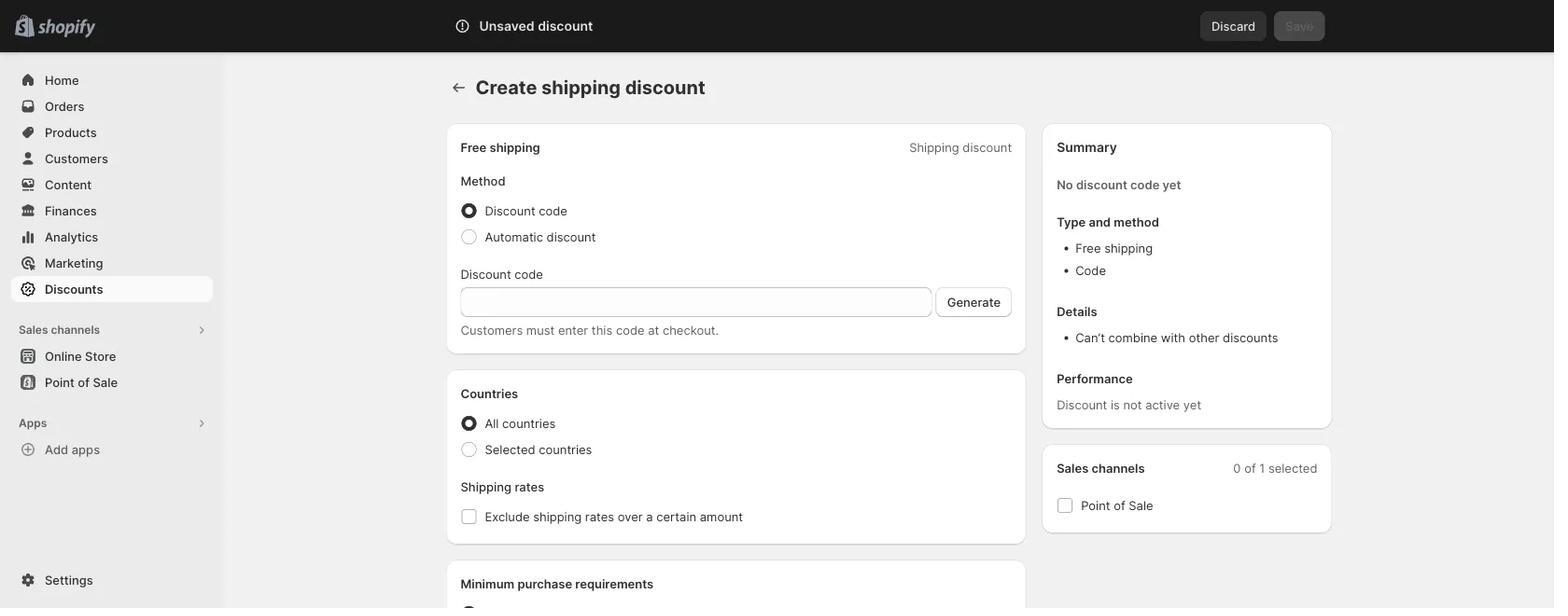 Task type: vqa. For each thing, say whether or not it's contained in the screenshot.
yet
yes



Task type: locate. For each thing, give the bounding box(es) containing it.
add apps button
[[11, 437, 213, 463]]

sales
[[19, 324, 48, 337], [1057, 461, 1089, 476]]

sales channels up online
[[19, 324, 100, 337]]

discount
[[538, 18, 593, 34], [625, 76, 706, 99], [963, 140, 1012, 155], [1077, 177, 1128, 192], [547, 230, 596, 244]]

point of sale link
[[11, 370, 213, 396]]

online store
[[45, 349, 116, 364]]

1 vertical spatial of
[[1245, 461, 1257, 476]]

shipping for create shipping discount
[[542, 76, 621, 99]]

1 horizontal spatial sales
[[1057, 461, 1089, 476]]

0 vertical spatial customers
[[45, 151, 108, 166]]

customers left must
[[461, 323, 523, 338]]

discount code
[[485, 204, 568, 218], [461, 267, 543, 282]]

2 vertical spatial discount
[[1057, 398, 1108, 412]]

discount
[[485, 204, 536, 218], [461, 267, 511, 282], [1057, 398, 1108, 412]]

0 horizontal spatial sales channels
[[19, 324, 100, 337]]

rates left over
[[585, 510, 615, 524]]

1 horizontal spatial of
[[1114, 499, 1126, 513]]

0 vertical spatial shipping
[[910, 140, 960, 155]]

all countries
[[485, 416, 556, 431]]

0 horizontal spatial shipping
[[461, 480, 512, 494]]

not
[[1124, 398, 1143, 412]]

shipping for free shipping
[[490, 140, 540, 155]]

1 vertical spatial yet
[[1184, 398, 1202, 412]]

channels
[[51, 324, 100, 337], [1092, 461, 1145, 476]]

0 vertical spatial point of sale
[[45, 375, 118, 390]]

shipping down the method
[[1105, 241, 1153, 255]]

analytics
[[45, 230, 98, 244]]

add
[[45, 443, 68, 457]]

generate
[[948, 295, 1001, 310]]

discard
[[1212, 19, 1256, 33]]

0 of 1 selected
[[1234, 461, 1318, 476]]

0 vertical spatial sales channels
[[19, 324, 100, 337]]

point of sale
[[45, 375, 118, 390], [1082, 499, 1154, 513]]

0 horizontal spatial sales
[[19, 324, 48, 337]]

analytics link
[[11, 224, 213, 250]]

1 vertical spatial channels
[[1092, 461, 1145, 476]]

point of sale inside button
[[45, 375, 118, 390]]

yet
[[1163, 177, 1182, 192], [1184, 398, 1202, 412]]

channels down is on the right of the page
[[1092, 461, 1145, 476]]

1 vertical spatial sales channels
[[1057, 461, 1145, 476]]

code down automatic discount on the top of the page
[[515, 267, 543, 282]]

1 horizontal spatial customers
[[461, 323, 523, 338]]

0 vertical spatial sales
[[19, 324, 48, 337]]

0 vertical spatial channels
[[51, 324, 100, 337]]

discount code down automatic
[[461, 267, 543, 282]]

customers down products
[[45, 151, 108, 166]]

1 vertical spatial point
[[1082, 499, 1111, 513]]

0 vertical spatial free
[[461, 140, 487, 155]]

sales inside sales channels button
[[19, 324, 48, 337]]

customers for customers
[[45, 151, 108, 166]]

minimum purchase requirements
[[461, 577, 654, 592]]

channels inside button
[[51, 324, 100, 337]]

0 horizontal spatial point
[[45, 375, 75, 390]]

unsaved discount
[[480, 18, 593, 34]]

1 vertical spatial countries
[[539, 443, 592, 457]]

1 vertical spatial discount code
[[461, 267, 543, 282]]

sales up online
[[19, 324, 48, 337]]

sales channels
[[19, 324, 100, 337], [1057, 461, 1145, 476]]

countries for selected countries
[[539, 443, 592, 457]]

is
[[1111, 398, 1120, 412]]

sales channels inside button
[[19, 324, 100, 337]]

type
[[1057, 215, 1086, 229]]

marketing link
[[11, 250, 213, 276]]

discounts link
[[11, 276, 213, 303]]

0 horizontal spatial sale
[[93, 375, 118, 390]]

0 vertical spatial point
[[45, 375, 75, 390]]

products
[[45, 125, 97, 140]]

marketing
[[45, 256, 103, 270]]

content
[[45, 177, 92, 192]]

discounts
[[1223, 331, 1279, 345]]

Discount code text field
[[461, 288, 933, 318]]

sale
[[93, 375, 118, 390], [1129, 499, 1154, 513]]

free up code
[[1076, 241, 1101, 255]]

point inside point of sale link
[[45, 375, 75, 390]]

countries down all countries
[[539, 443, 592, 457]]

rates up exclude
[[515, 480, 545, 494]]

rates
[[515, 480, 545, 494], [585, 510, 615, 524]]

orders
[[45, 99, 84, 113]]

shipping for free shipping code
[[1105, 241, 1153, 255]]

customers for customers must enter this code at checkout.
[[461, 323, 523, 338]]

0 horizontal spatial yet
[[1163, 177, 1182, 192]]

customers inside customers link
[[45, 151, 108, 166]]

shipping up method
[[490, 140, 540, 155]]

over
[[618, 510, 643, 524]]

discounts
[[45, 282, 103, 296]]

free inside free shipping code
[[1076, 241, 1101, 255]]

active
[[1146, 398, 1181, 412]]

discount code up automatic
[[485, 204, 568, 218]]

1 horizontal spatial sales channels
[[1057, 461, 1145, 476]]

discount down automatic
[[461, 267, 511, 282]]

all
[[485, 416, 499, 431]]

discount down the performance
[[1057, 398, 1108, 412]]

1 vertical spatial point of sale
[[1082, 499, 1154, 513]]

exclude
[[485, 510, 530, 524]]

1 horizontal spatial free
[[1076, 241, 1101, 255]]

0 horizontal spatial rates
[[515, 480, 545, 494]]

1 vertical spatial rates
[[585, 510, 615, 524]]

channels up the online store
[[51, 324, 100, 337]]

1 horizontal spatial point of sale
[[1082, 499, 1154, 513]]

online store button
[[0, 344, 224, 370]]

shipping for exclude shipping rates over a certain amount
[[533, 510, 582, 524]]

free up method
[[461, 140, 487, 155]]

sales down discount is not active yet at the bottom of the page
[[1057, 461, 1089, 476]]

discount up automatic
[[485, 204, 536, 218]]

generate button
[[936, 288, 1012, 318]]

0 horizontal spatial point of sale
[[45, 375, 118, 390]]

0 horizontal spatial of
[[78, 375, 90, 390]]

2 vertical spatial of
[[1114, 499, 1126, 513]]

customers
[[45, 151, 108, 166], [461, 323, 523, 338]]

performance
[[1057, 372, 1133, 386]]

code left at
[[616, 323, 645, 338]]

free shipping code
[[1076, 241, 1153, 278]]

shipping right exclude
[[533, 510, 582, 524]]

code up automatic discount on the top of the page
[[539, 204, 568, 218]]

sales channels down is on the right of the page
[[1057, 461, 1145, 476]]

0 horizontal spatial free
[[461, 140, 487, 155]]

can't combine with other discounts
[[1076, 331, 1279, 345]]

1 vertical spatial free
[[1076, 241, 1101, 255]]

1 vertical spatial customers
[[461, 323, 523, 338]]

shipping down the 'search'
[[542, 76, 621, 99]]

automatic discount
[[485, 230, 596, 244]]

1
[[1260, 461, 1266, 476]]

1 vertical spatial sale
[[1129, 499, 1154, 513]]

1 horizontal spatial yet
[[1184, 398, 1202, 412]]

1 horizontal spatial rates
[[585, 510, 615, 524]]

with
[[1162, 331, 1186, 345]]

point of sale button
[[0, 370, 224, 396]]

code up the method
[[1131, 177, 1160, 192]]

free for free shipping code
[[1076, 241, 1101, 255]]

1 vertical spatial shipping
[[461, 480, 512, 494]]

2 horizontal spatial of
[[1245, 461, 1257, 476]]

0 horizontal spatial channels
[[51, 324, 100, 337]]

0 vertical spatial yet
[[1163, 177, 1182, 192]]

0 horizontal spatial customers
[[45, 151, 108, 166]]

countries up selected countries
[[503, 416, 556, 431]]

free
[[461, 140, 487, 155], [1076, 241, 1101, 255]]

online
[[45, 349, 82, 364]]

amount
[[700, 510, 743, 524]]

0 vertical spatial of
[[78, 375, 90, 390]]

selected countries
[[485, 443, 592, 457]]

checkout.
[[663, 323, 719, 338]]

0 vertical spatial countries
[[503, 416, 556, 431]]

0 vertical spatial sale
[[93, 375, 118, 390]]

shipping inside free shipping code
[[1105, 241, 1153, 255]]

1 horizontal spatial shipping
[[910, 140, 960, 155]]

home link
[[11, 67, 213, 93]]

settings
[[45, 573, 93, 588]]

automatic
[[485, 230, 543, 244]]

shipping for shipping discount
[[910, 140, 960, 155]]

of
[[78, 375, 90, 390], [1245, 461, 1257, 476], [1114, 499, 1126, 513]]



Task type: describe. For each thing, give the bounding box(es) containing it.
a
[[646, 510, 653, 524]]

free for free shipping
[[461, 140, 487, 155]]

store
[[85, 349, 116, 364]]

requirements
[[576, 577, 654, 592]]

orders link
[[11, 93, 213, 120]]

method
[[461, 174, 506, 188]]

online store link
[[11, 344, 213, 370]]

type and method
[[1057, 215, 1160, 229]]

0 vertical spatial discount code
[[485, 204, 568, 218]]

save
[[1286, 19, 1314, 33]]

shipping rates
[[461, 480, 545, 494]]

0 vertical spatial discount
[[485, 204, 536, 218]]

settings link
[[11, 568, 213, 594]]

no
[[1057, 177, 1074, 192]]

code
[[1076, 263, 1107, 278]]

shopify image
[[38, 19, 95, 38]]

save button
[[1275, 11, 1326, 41]]

0
[[1234, 461, 1242, 476]]

countries
[[461, 387, 519, 401]]

minimum
[[461, 577, 515, 592]]

must
[[527, 323, 555, 338]]

apps
[[72, 443, 100, 457]]

selected
[[1269, 461, 1318, 476]]

purchase
[[518, 577, 573, 592]]

this
[[592, 323, 613, 338]]

1 vertical spatial sales
[[1057, 461, 1089, 476]]

create
[[476, 76, 537, 99]]

discount for unsaved discount
[[538, 18, 593, 34]]

other
[[1189, 331, 1220, 345]]

discount is not active yet
[[1057, 398, 1202, 412]]

1 horizontal spatial point
[[1082, 499, 1111, 513]]

search button
[[507, 11, 1048, 41]]

products link
[[11, 120, 213, 146]]

and
[[1089, 215, 1111, 229]]

of inside button
[[78, 375, 90, 390]]

countries for all countries
[[503, 416, 556, 431]]

details
[[1057, 304, 1098, 319]]

apps
[[19, 417, 47, 431]]

add apps
[[45, 443, 100, 457]]

discount for no discount code yet
[[1077, 177, 1128, 192]]

no discount code yet
[[1057, 177, 1182, 192]]

method
[[1114, 215, 1160, 229]]

home
[[45, 73, 79, 87]]

can't
[[1076, 331, 1106, 345]]

free shipping
[[461, 140, 540, 155]]

certain
[[657, 510, 697, 524]]

customers link
[[11, 146, 213, 172]]

0 vertical spatial rates
[[515, 480, 545, 494]]

finances link
[[11, 198, 213, 224]]

discount for shipping discount
[[963, 140, 1012, 155]]

unsaved
[[480, 18, 535, 34]]

combine
[[1109, 331, 1158, 345]]

create shipping discount
[[476, 76, 706, 99]]

enter
[[558, 323, 588, 338]]

shipping for shipping rates
[[461, 480, 512, 494]]

exclude shipping rates over a certain amount
[[485, 510, 743, 524]]

1 horizontal spatial channels
[[1092, 461, 1145, 476]]

summary
[[1057, 140, 1118, 155]]

sales channels button
[[11, 318, 213, 344]]

apps button
[[11, 411, 213, 437]]

at
[[648, 323, 660, 338]]

search
[[537, 19, 577, 33]]

1 vertical spatial discount
[[461, 267, 511, 282]]

discard button
[[1201, 11, 1267, 41]]

shipping discount
[[910, 140, 1012, 155]]

sale inside button
[[93, 375, 118, 390]]

customers must enter this code at checkout.
[[461, 323, 719, 338]]

finances
[[45, 204, 97, 218]]

1 horizontal spatial sale
[[1129, 499, 1154, 513]]

discount for automatic discount
[[547, 230, 596, 244]]

selected
[[485, 443, 536, 457]]

content link
[[11, 172, 213, 198]]



